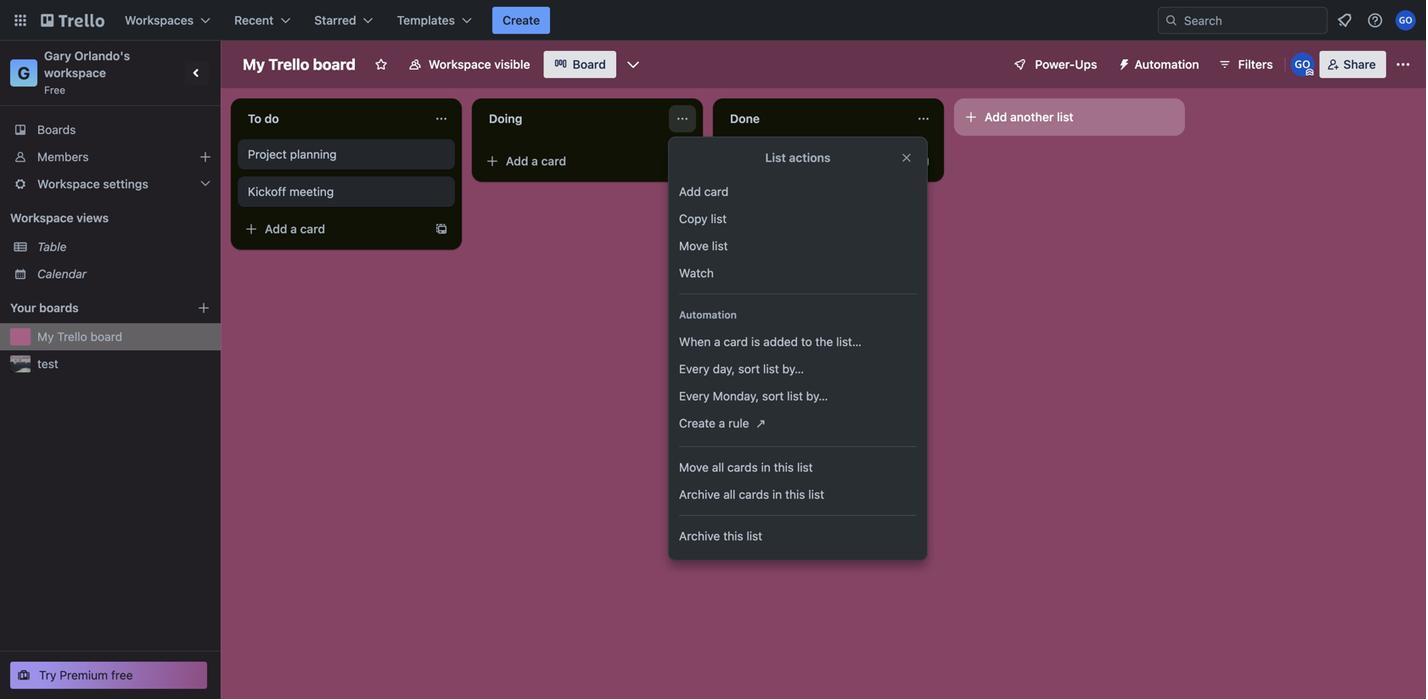 Task type: describe. For each thing, give the bounding box(es) containing it.
To do text field
[[238, 105, 425, 133]]

filters
[[1239, 57, 1274, 71]]

create for create
[[503, 13, 540, 27]]

do
[[265, 112, 279, 126]]

try premium free button
[[10, 663, 207, 690]]

watch link
[[669, 260, 928, 287]]

list actions
[[766, 151, 831, 165]]

every day, sort list by…
[[679, 362, 805, 376]]

create button
[[493, 7, 551, 34]]

create a rule link
[[669, 410, 928, 440]]

move for move list
[[679, 239, 709, 253]]

recent button
[[224, 7, 301, 34]]

list inside "add another list" button
[[1057, 110, 1074, 124]]

starred
[[315, 13, 356, 27]]

show menu image
[[1396, 56, 1412, 73]]

Doing text field
[[479, 105, 666, 133]]

add for "add another list" button
[[985, 110, 1008, 124]]

1 vertical spatial board
[[90, 330, 122, 344]]

add for to do add a card button
[[265, 222, 287, 236]]

is
[[752, 335, 761, 349]]

share
[[1344, 57, 1377, 71]]

add card
[[679, 185, 729, 199]]

star or unstar board image
[[375, 58, 388, 71]]

planning
[[290, 147, 337, 161]]

members link
[[0, 144, 221, 171]]

1 horizontal spatial add a card button
[[479, 148, 669, 175]]

copy list
[[679, 212, 727, 226]]

create a rule
[[679, 417, 750, 431]]

project planning link
[[248, 146, 445, 163]]

day,
[[713, 362, 735, 376]]

list inside archive all cards in this list link
[[809, 488, 825, 502]]

a inside 'when a card is added to the list…' link
[[714, 335, 721, 349]]

kickoff meeting link
[[248, 183, 445, 200]]

meeting
[[290, 185, 334, 199]]

add a card button for done
[[720, 148, 911, 175]]

power-ups button
[[1002, 51, 1108, 78]]

in for move all cards in this list
[[761, 461, 771, 475]]

added
[[764, 335, 798, 349]]

your boards
[[10, 301, 79, 315]]

this for archive all cards in this list
[[786, 488, 806, 502]]

card down meeting
[[300, 222, 325, 236]]

a down "doing" text field on the top
[[532, 154, 538, 168]]

workspace navigation collapse icon image
[[185, 61, 209, 85]]

move all cards in this list
[[679, 461, 813, 475]]

recent
[[234, 13, 274, 27]]

test link
[[37, 356, 211, 373]]

0 horizontal spatial gary orlando (garyorlando) image
[[1292, 53, 1315, 76]]

gary
[[44, 49, 71, 63]]

to
[[248, 112, 262, 126]]

kickoff meeting
[[248, 185, 334, 199]]

a inside create a rule link
[[719, 417, 726, 431]]

project
[[248, 147, 287, 161]]

1 vertical spatial automation
[[679, 309, 737, 321]]

in for archive all cards in this list
[[773, 488, 782, 502]]

create from template… image for to do
[[435, 223, 448, 236]]

your
[[10, 301, 36, 315]]

try premium free
[[39, 669, 133, 683]]

copy
[[679, 212, 708, 226]]

orlando's
[[74, 49, 130, 63]]

power-ups
[[1036, 57, 1098, 71]]

this member is an admin of this board. image
[[1307, 69, 1315, 76]]

list inside every monday, sort list by… link
[[788, 389, 803, 403]]

Done text field
[[720, 105, 907, 133]]

doing
[[489, 112, 523, 126]]

trello inside board name text box
[[269, 55, 310, 73]]

calendar link
[[37, 266, 211, 283]]

actions
[[789, 151, 831, 165]]

list inside move list link
[[712, 239, 728, 253]]

workspace for workspace visible
[[429, 57, 491, 71]]

views
[[77, 211, 109, 225]]

kickoff
[[248, 185, 286, 199]]

gary orlando's workspace free
[[44, 49, 133, 96]]

my trello board inside board name text box
[[243, 55, 356, 73]]

free
[[44, 84, 65, 96]]

g link
[[10, 59, 37, 87]]

2 horizontal spatial add a card
[[747, 154, 808, 168]]

workspace visible
[[429, 57, 531, 71]]

every day, sort list by… link
[[669, 356, 928, 383]]

every for every monday, sort list by…
[[679, 389, 710, 403]]

starred button
[[304, 7, 384, 34]]

power-
[[1036, 57, 1076, 71]]

list
[[766, 151, 786, 165]]

0 vertical spatial gary orlando (garyorlando) image
[[1396, 10, 1417, 31]]

sort for monday,
[[763, 389, 784, 403]]

automation inside button
[[1135, 57, 1200, 71]]

archive this list
[[679, 530, 763, 544]]

workspace settings button
[[0, 171, 221, 198]]

customize views image
[[625, 56, 642, 73]]

done
[[730, 112, 760, 126]]

add another list button
[[955, 99, 1186, 136]]

sort for day,
[[739, 362, 760, 376]]

another
[[1011, 110, 1054, 124]]

a left actions
[[773, 154, 780, 168]]

cards for archive
[[739, 488, 770, 502]]

when a card is added to the list… link
[[669, 329, 928, 356]]

search image
[[1165, 14, 1179, 27]]

boards
[[37, 123, 76, 137]]

add a card for to do add a card button
[[265, 222, 325, 236]]

workspace
[[44, 66, 106, 80]]

every for every day, sort list by…
[[679, 362, 710, 376]]

gary orlando's workspace link
[[44, 49, 133, 80]]

list inside 'archive this list' link
[[747, 530, 763, 544]]

automation button
[[1111, 51, 1210, 78]]

move list link
[[669, 233, 928, 260]]



Task type: vqa. For each thing, say whether or not it's contained in the screenshot.
G
yes



Task type: locate. For each thing, give the bounding box(es) containing it.
try
[[39, 669, 56, 683]]

monday,
[[713, 389, 759, 403]]

archive for archive all cards in this list
[[679, 488, 721, 502]]

list up archive all cards in this list link
[[797, 461, 813, 475]]

when a card is added to the list…
[[679, 335, 862, 349]]

board link
[[544, 51, 616, 78]]

my
[[243, 55, 265, 73], [37, 330, 54, 344]]

1 vertical spatial every
[[679, 389, 710, 403]]

1 vertical spatial move
[[679, 461, 709, 475]]

create up visible
[[503, 13, 540, 27]]

0 vertical spatial automation
[[1135, 57, 1200, 71]]

2 horizontal spatial add a card button
[[720, 148, 911, 175]]

rule
[[729, 417, 750, 431]]

my inside board name text box
[[243, 55, 265, 73]]

2 vertical spatial this
[[724, 530, 744, 544]]

by…
[[783, 362, 805, 376], [807, 389, 829, 403]]

my up "test"
[[37, 330, 54, 344]]

workspace
[[429, 57, 491, 71], [37, 177, 100, 191], [10, 211, 74, 225]]

cards down move all cards in this list
[[739, 488, 770, 502]]

all for archive
[[724, 488, 736, 502]]

list
[[1057, 110, 1074, 124], [711, 212, 727, 226], [712, 239, 728, 253], [764, 362, 779, 376], [788, 389, 803, 403], [797, 461, 813, 475], [809, 488, 825, 502], [747, 530, 763, 544]]

create for create a rule
[[679, 417, 716, 431]]

1 horizontal spatial in
[[773, 488, 782, 502]]

0 vertical spatial in
[[761, 461, 771, 475]]

by… for every day, sort list by…
[[783, 362, 805, 376]]

0 vertical spatial cards
[[728, 461, 758, 475]]

premium
[[60, 669, 108, 683]]

0 horizontal spatial trello
[[57, 330, 87, 344]]

1 vertical spatial archive
[[679, 530, 721, 544]]

this
[[774, 461, 794, 475], [786, 488, 806, 502], [724, 530, 744, 544]]

all down move all cards in this list
[[724, 488, 736, 502]]

archive up archive this list
[[679, 488, 721, 502]]

card up copy list
[[705, 185, 729, 199]]

1 vertical spatial this
[[786, 488, 806, 502]]

table
[[37, 240, 67, 254]]

add a card button down "doing" text field on the top
[[479, 148, 669, 175]]

share button
[[1320, 51, 1387, 78]]

add down kickoff
[[265, 222, 287, 236]]

1 vertical spatial my
[[37, 330, 54, 344]]

list down move all cards in this list link in the bottom of the page
[[809, 488, 825, 502]]

add down done on the right top
[[747, 154, 770, 168]]

move list
[[679, 239, 728, 253]]

all for move
[[712, 461, 725, 475]]

1 horizontal spatial trello
[[269, 55, 310, 73]]

1 horizontal spatial my trello board
[[243, 55, 356, 73]]

1 vertical spatial cards
[[739, 488, 770, 502]]

add a card for add a card button to the middle
[[506, 154, 567, 168]]

all up archive all cards in this list in the bottom of the page
[[712, 461, 725, 475]]

1 archive from the top
[[679, 488, 721, 502]]

workspace inside popup button
[[37, 177, 100, 191]]

1 horizontal spatial automation
[[1135, 57, 1200, 71]]

board
[[313, 55, 356, 73], [90, 330, 122, 344]]

card down "doing" text field on the top
[[542, 154, 567, 168]]

trello inside 'my trello board' link
[[57, 330, 87, 344]]

1 vertical spatial by…
[[807, 389, 829, 403]]

by… down 'when a card is added to the list…' link
[[783, 362, 805, 376]]

table link
[[37, 239, 211, 256]]

list down archive all cards in this list in the bottom of the page
[[747, 530, 763, 544]]

0 vertical spatial all
[[712, 461, 725, 475]]

0 horizontal spatial sort
[[739, 362, 760, 376]]

workspace down templates popup button
[[429, 57, 491, 71]]

0 vertical spatial this
[[774, 461, 794, 475]]

my trello board link
[[37, 329, 211, 346]]

create from template… image for done
[[917, 155, 931, 168]]

0 horizontal spatial add a card
[[265, 222, 325, 236]]

add inside button
[[985, 110, 1008, 124]]

gary orlando (garyorlando) image right open information menu icon
[[1396, 10, 1417, 31]]

by… down every day, sort list by… link
[[807, 389, 829, 403]]

in up archive all cards in this list in the bottom of the page
[[761, 461, 771, 475]]

1 horizontal spatial add a card
[[506, 154, 567, 168]]

gary orlando (garyorlando) image right filters
[[1292, 53, 1315, 76]]

0 vertical spatial my trello board
[[243, 55, 356, 73]]

add board image
[[197, 302, 211, 315]]

to
[[802, 335, 813, 349]]

a right when
[[714, 335, 721, 349]]

2 vertical spatial workspace
[[10, 211, 74, 225]]

0 vertical spatial workspace
[[429, 57, 491, 71]]

1 vertical spatial trello
[[57, 330, 87, 344]]

list down when a card is added to the list…
[[764, 362, 779, 376]]

workspaces button
[[115, 7, 221, 34]]

sm image
[[1111, 51, 1135, 75]]

filters button
[[1214, 51, 1279, 78]]

move down the create a rule
[[679, 461, 709, 475]]

workspace visible button
[[398, 51, 541, 78]]

add a card down 'doing'
[[506, 154, 567, 168]]

archive this list link
[[669, 523, 928, 550]]

card left 'is' at right top
[[724, 335, 748, 349]]

in
[[761, 461, 771, 475], [773, 488, 782, 502]]

add a card button up add card link
[[720, 148, 911, 175]]

1 vertical spatial create
[[679, 417, 716, 431]]

add a card down the kickoff meeting
[[265, 222, 325, 236]]

0 vertical spatial board
[[313, 55, 356, 73]]

move inside move all cards in this list link
[[679, 461, 709, 475]]

archive for archive this list
[[679, 530, 721, 544]]

this up archive all cards in this list link
[[774, 461, 794, 475]]

card
[[542, 154, 567, 168], [783, 154, 808, 168], [705, 185, 729, 199], [300, 222, 325, 236], [724, 335, 748, 349]]

create
[[503, 13, 540, 27], [679, 417, 716, 431]]

move down copy
[[679, 239, 709, 253]]

every monday, sort list by… link
[[669, 383, 928, 410]]

0 vertical spatial move
[[679, 239, 709, 253]]

copy list link
[[669, 206, 928, 233]]

1 horizontal spatial create
[[679, 417, 716, 431]]

move for move all cards in this list
[[679, 461, 709, 475]]

to do
[[248, 112, 279, 126]]

my trello board down starred
[[243, 55, 356, 73]]

0 vertical spatial my
[[243, 55, 265, 73]]

sort inside every monday, sort list by… link
[[763, 389, 784, 403]]

my trello board down your boards with 2 items element
[[37, 330, 122, 344]]

workspace views
[[10, 211, 109, 225]]

list inside move all cards in this list link
[[797, 461, 813, 475]]

members
[[37, 150, 89, 164]]

watch
[[679, 266, 714, 280]]

0 horizontal spatial my
[[37, 330, 54, 344]]

card up add card link
[[783, 154, 808, 168]]

every down when
[[679, 362, 710, 376]]

1 vertical spatial all
[[724, 488, 736, 502]]

a
[[532, 154, 538, 168], [773, 154, 780, 168], [291, 222, 297, 236], [714, 335, 721, 349], [719, 417, 726, 431]]

list right another
[[1057, 110, 1074, 124]]

this for move all cards in this list
[[774, 461, 794, 475]]

1 horizontal spatial create from template… image
[[917, 155, 931, 168]]

move all cards in this list link
[[669, 454, 928, 482]]

create left rule
[[679, 417, 716, 431]]

archive down archive all cards in this list in the bottom of the page
[[679, 530, 721, 544]]

move inside move list link
[[679, 239, 709, 253]]

1 horizontal spatial sort
[[763, 389, 784, 403]]

sort down every day, sort list by… link
[[763, 389, 784, 403]]

add a card button down kickoff meeting link
[[238, 216, 428, 243]]

workspaces
[[125, 13, 194, 27]]

workspace up table
[[10, 211, 74, 225]]

0 horizontal spatial automation
[[679, 309, 737, 321]]

0 vertical spatial by…
[[783, 362, 805, 376]]

archive all cards in this list link
[[669, 482, 928, 509]]

by… for every monday, sort list by…
[[807, 389, 829, 403]]

add a card
[[506, 154, 567, 168], [747, 154, 808, 168], [265, 222, 325, 236]]

2 move from the top
[[679, 461, 709, 475]]

add a card up add card link
[[747, 154, 808, 168]]

add for add a card button to the middle
[[506, 154, 529, 168]]

1 horizontal spatial board
[[313, 55, 356, 73]]

2 every from the top
[[679, 389, 710, 403]]

boards link
[[0, 116, 221, 144]]

workspace settings
[[37, 177, 148, 191]]

every monday, sort list by…
[[679, 389, 829, 403]]

list inside every day, sort list by… link
[[764, 362, 779, 376]]

add card link
[[669, 178, 928, 206]]

automation up when
[[679, 309, 737, 321]]

add another list
[[985, 110, 1074, 124]]

in down move all cards in this list link in the bottom of the page
[[773, 488, 782, 502]]

create inside button
[[503, 13, 540, 27]]

my down recent
[[243, 55, 265, 73]]

add
[[985, 110, 1008, 124], [506, 154, 529, 168], [747, 154, 770, 168], [679, 185, 701, 199], [265, 222, 287, 236]]

list inside copy list 'link'
[[711, 212, 727, 226]]

board
[[573, 57, 606, 71]]

board inside text box
[[313, 55, 356, 73]]

test
[[37, 357, 58, 371]]

ups
[[1076, 57, 1098, 71]]

0 notifications image
[[1335, 10, 1356, 31]]

workspace for workspace views
[[10, 211, 74, 225]]

every
[[679, 362, 710, 376], [679, 389, 710, 403]]

my trello board
[[243, 55, 356, 73], [37, 330, 122, 344]]

trello
[[269, 55, 310, 73], [57, 330, 87, 344]]

1 vertical spatial gary orlando (garyorlando) image
[[1292, 53, 1315, 76]]

sort inside every day, sort list by… link
[[739, 362, 760, 376]]

0 horizontal spatial my trello board
[[37, 330, 122, 344]]

cards for move
[[728, 461, 758, 475]]

workspace down members
[[37, 177, 100, 191]]

your boards with 2 items element
[[10, 298, 172, 319]]

cards
[[728, 461, 758, 475], [739, 488, 770, 502]]

0 vertical spatial every
[[679, 362, 710, 376]]

calendar
[[37, 267, 87, 281]]

0 horizontal spatial create
[[503, 13, 540, 27]]

0 horizontal spatial by…
[[783, 362, 805, 376]]

every up the create a rule
[[679, 389, 710, 403]]

gary orlando (garyorlando) image
[[1396, 10, 1417, 31], [1292, 53, 1315, 76]]

free
[[111, 669, 133, 683]]

0 horizontal spatial add a card button
[[238, 216, 428, 243]]

templates
[[397, 13, 455, 27]]

visible
[[495, 57, 531, 71]]

a left rule
[[719, 417, 726, 431]]

trello down boards
[[57, 330, 87, 344]]

1 vertical spatial in
[[773, 488, 782, 502]]

open information menu image
[[1367, 12, 1384, 29]]

board down starred
[[313, 55, 356, 73]]

settings
[[103, 177, 148, 191]]

add a card button for to do
[[238, 216, 428, 243]]

1 horizontal spatial by…
[[807, 389, 829, 403]]

1 vertical spatial sort
[[763, 389, 784, 403]]

1 horizontal spatial my
[[243, 55, 265, 73]]

0 horizontal spatial in
[[761, 461, 771, 475]]

when
[[679, 335, 711, 349]]

add left another
[[985, 110, 1008, 124]]

add down 'doing'
[[506, 154, 529, 168]]

archive
[[679, 488, 721, 502], [679, 530, 721, 544]]

0 horizontal spatial create from template… image
[[435, 223, 448, 236]]

list down every day, sort list by… link
[[788, 389, 803, 403]]

0 vertical spatial archive
[[679, 488, 721, 502]]

1 every from the top
[[679, 362, 710, 376]]

boards
[[39, 301, 79, 315]]

list down copy list
[[712, 239, 728, 253]]

1 horizontal spatial gary orlando (garyorlando) image
[[1396, 10, 1417, 31]]

workspace inside button
[[429, 57, 491, 71]]

trello down recent dropdown button
[[269, 55, 310, 73]]

board up test link
[[90, 330, 122, 344]]

templates button
[[387, 7, 482, 34]]

0 vertical spatial sort
[[739, 362, 760, 376]]

0 vertical spatial create
[[503, 13, 540, 27]]

a down the kickoff meeting
[[291, 222, 297, 236]]

Search field
[[1179, 8, 1328, 33]]

automation down the search image
[[1135, 57, 1200, 71]]

project planning
[[248, 147, 337, 161]]

0 vertical spatial create from template… image
[[917, 155, 931, 168]]

1 vertical spatial my trello board
[[37, 330, 122, 344]]

Board name text field
[[234, 51, 364, 78]]

archive all cards in this list
[[679, 488, 825, 502]]

the
[[816, 335, 834, 349]]

workspace for workspace settings
[[37, 177, 100, 191]]

0 vertical spatial trello
[[269, 55, 310, 73]]

1 move from the top
[[679, 239, 709, 253]]

list…
[[837, 335, 862, 349]]

add up copy
[[679, 185, 701, 199]]

primary element
[[0, 0, 1427, 41]]

cards up archive all cards in this list in the bottom of the page
[[728, 461, 758, 475]]

list right copy
[[711, 212, 727, 226]]

2 archive from the top
[[679, 530, 721, 544]]

this down archive all cards in this list in the bottom of the page
[[724, 530, 744, 544]]

create from template… image
[[917, 155, 931, 168], [435, 223, 448, 236]]

this down move all cards in this list link in the bottom of the page
[[786, 488, 806, 502]]

0 horizontal spatial board
[[90, 330, 122, 344]]

back to home image
[[41, 7, 104, 34]]

1 vertical spatial workspace
[[37, 177, 100, 191]]

sort right day,
[[739, 362, 760, 376]]

1 vertical spatial create from template… image
[[435, 223, 448, 236]]



